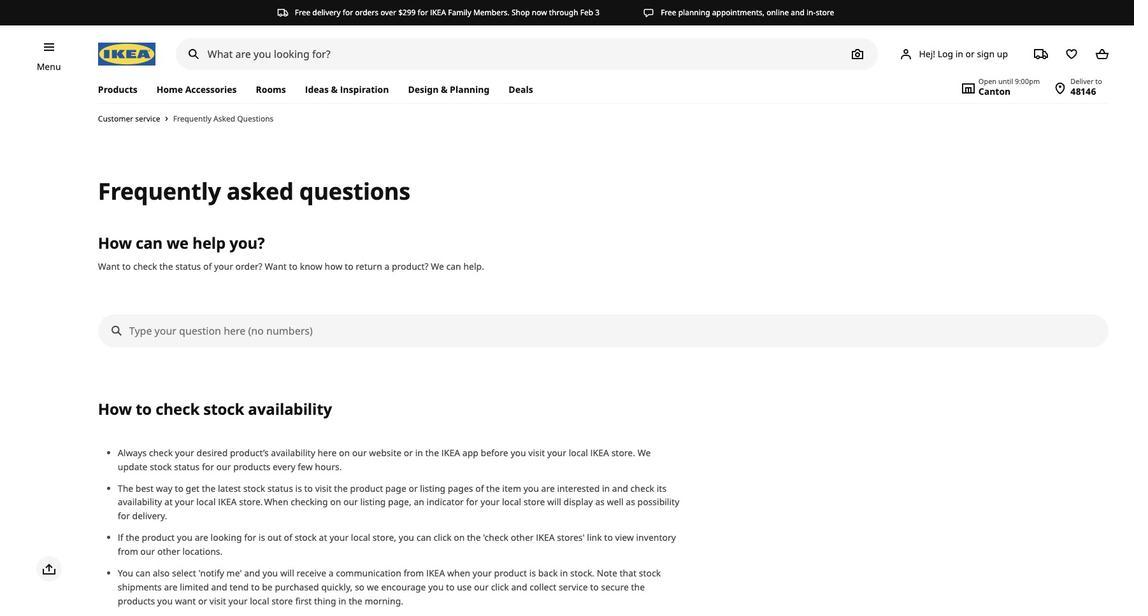 Task type: locate. For each thing, give the bounding box(es) containing it.
0 vertical spatial a
[[385, 260, 390, 273]]

for inside always check your desired product's availability here on our website or in the ikea app before you visit your local ikea store. we update stock status for our products every few hours.
[[202, 461, 214, 473]]

app
[[463, 447, 478, 459]]

is
[[295, 483, 302, 495], [259, 532, 265, 544], [529, 568, 536, 580]]

1 vertical spatial how
[[98, 399, 132, 420]]

or inside you can also select 'notify me' and you will receive a communication from ikea when your product is back in stock. note that stock shipments are limited and tend to be purchased quickly, so we encourage you to use our click and collect service to secure the products you want or visit your local store first thing in the morning.
[[198, 596, 207, 608]]

0 horizontal spatial is
[[259, 532, 265, 544]]

from
[[118, 546, 138, 558], [404, 568, 424, 580]]

2 how from the top
[[98, 399, 132, 420]]

in up well at bottom
[[602, 483, 610, 495]]

at inside "if the product you are looking for is out of stock at your local store, you can click on the 'check other ikea stores' link to view inventory from our other locations."
[[319, 532, 327, 544]]

2 horizontal spatial are
[[541, 483, 555, 495]]

visit down 'notify
[[210, 596, 226, 608]]

1 vertical spatial service
[[559, 582, 588, 594]]

how
[[98, 233, 132, 254], [98, 399, 132, 420]]

on right checking
[[330, 497, 341, 509]]

to right link
[[604, 532, 613, 544]]

1 horizontal spatial is
[[295, 483, 302, 495]]

our up the also
[[140, 546, 155, 558]]

can
[[136, 233, 163, 254], [446, 260, 461, 273], [417, 532, 431, 544], [136, 568, 150, 580]]

free delivery for orders over $299 for ikea family members. shop now through feb 3
[[295, 7, 600, 18]]

display
[[564, 497, 593, 509]]

or down limited
[[198, 596, 207, 608]]

the left app
[[425, 447, 439, 459]]

status up store. when
[[268, 483, 293, 495]]

listing up indicator
[[420, 483, 446, 495]]

questions
[[237, 113, 274, 124]]

note
[[597, 568, 617, 580]]

can down an
[[417, 532, 431, 544]]

our inside "if the product you are looking for is out of stock at your local store, you can click on the 'check other ikea stores' link to view inventory from our other locations."
[[140, 546, 155, 558]]

0 vertical spatial how
[[98, 233, 132, 254]]

frequently asked questions
[[98, 176, 410, 207]]

customer
[[98, 114, 133, 124]]

customer service
[[98, 114, 160, 124]]

other
[[511, 532, 534, 544], [157, 546, 180, 558]]

1 horizontal spatial visit
[[315, 483, 332, 495]]

at
[[164, 497, 173, 509], [319, 532, 327, 544]]

are inside "if the product you are looking for is out of stock at your local store, you can click on the 'check other ikea stores' link to view inventory from our other locations."
[[195, 532, 208, 544]]

you?
[[230, 233, 265, 254]]

members.
[[473, 7, 510, 18]]

1 vertical spatial visit
[[315, 483, 332, 495]]

1 vertical spatial click
[[491, 582, 509, 594]]

use
[[457, 582, 472, 594]]

2 vertical spatial on
[[454, 532, 465, 544]]

1 vertical spatial products
[[118, 596, 155, 608]]

are
[[541, 483, 555, 495], [195, 532, 208, 544], [164, 582, 178, 594]]

will
[[547, 497, 561, 509], [280, 568, 294, 580]]

your
[[214, 260, 233, 273], [175, 447, 194, 459], [547, 447, 567, 459], [175, 497, 194, 509], [481, 497, 500, 509], [330, 532, 349, 544], [473, 568, 492, 580], [228, 596, 248, 608]]

1 vertical spatial are
[[195, 532, 208, 544]]

stock up store. when
[[243, 483, 265, 495]]

your left desired
[[175, 447, 194, 459]]

0 vertical spatial will
[[547, 497, 561, 509]]

1 horizontal spatial other
[[511, 532, 534, 544]]

1 vertical spatial other
[[157, 546, 180, 558]]

0 horizontal spatial click
[[434, 532, 452, 544]]

local left store,
[[351, 532, 370, 544]]

we right store.
[[638, 447, 651, 459]]

store
[[816, 7, 834, 18], [524, 497, 545, 509], [272, 596, 293, 608]]

1 horizontal spatial from
[[404, 568, 424, 580]]

or up an
[[409, 483, 418, 495]]

1 vertical spatial frequently
[[98, 176, 221, 207]]

communication
[[336, 568, 401, 580]]

open
[[979, 76, 997, 86]]

0 horizontal spatial at
[[164, 497, 173, 509]]

you inside the best way to get the latest stock status is to visit the product page or listing pages of the item you are interested in and check its availability at your local ikea store. when checking on our listing page, an indicator for your local store will display as well as possibility for delivery.
[[524, 483, 539, 495]]

will up purchased
[[280, 568, 294, 580]]

0 horizontal spatial want
[[98, 260, 120, 273]]

3
[[595, 7, 600, 18]]

are left interested
[[541, 483, 555, 495]]

log
[[938, 48, 953, 60]]

status down 'how can we help you?'
[[175, 260, 201, 273]]

0 horizontal spatial free
[[295, 7, 310, 18]]

menu button
[[37, 60, 61, 74]]

0 vertical spatial availability
[[248, 399, 332, 420]]

0 vertical spatial frequently
[[173, 113, 212, 124]]

1 vertical spatial availability
[[271, 447, 315, 459]]

0 horizontal spatial store
[[272, 596, 293, 608]]

0 vertical spatial is
[[295, 483, 302, 495]]

2 & from the left
[[441, 83, 448, 96]]

you
[[118, 568, 133, 580]]

its
[[657, 483, 667, 495]]

products down shipments
[[118, 596, 155, 608]]

0 horizontal spatial of
[[203, 260, 212, 273]]

2 vertical spatial is
[[529, 568, 536, 580]]

stock up way
[[150, 461, 172, 473]]

purchased
[[275, 582, 319, 594]]

2 horizontal spatial visit
[[528, 447, 545, 459]]

2 vertical spatial of
[[284, 532, 292, 544]]

1 vertical spatial of
[[475, 483, 484, 495]]

1 vertical spatial product
[[142, 532, 175, 544]]

on up when on the left bottom of page
[[454, 532, 465, 544]]

in inside always check your desired product's availability here on our website or in the ikea app before you visit your local ikea store. we update stock status for our products every few hours.
[[415, 447, 423, 459]]

0 vertical spatial product
[[350, 483, 383, 495]]

are inside the best way to get the latest stock status is to visit the product page or listing pages of the item you are interested in and check its availability at your local ikea store. when checking on our listing page, an indicator for your local store will display as well as possibility for delivery.
[[541, 483, 555, 495]]

2 horizontal spatial of
[[475, 483, 484, 495]]

can inside you can also select 'notify me' and you will receive a communication from ikea when your product is back in stock. note that stock shipments are limited and tend to be purchased quickly, so we encourage you to use our click and collect service to secure the products you want or visit your local store first thing in the morning.
[[136, 568, 150, 580]]

0 vertical spatial listing
[[420, 483, 446, 495]]

our left the website
[[352, 447, 367, 459]]

if
[[118, 532, 123, 544]]

in-
[[807, 7, 816, 18]]

0 vertical spatial of
[[203, 260, 212, 273]]

1 horizontal spatial &
[[441, 83, 448, 96]]

0 vertical spatial we
[[431, 260, 444, 273]]

the right get
[[202, 483, 216, 495]]

to right how
[[345, 260, 353, 273]]

morning.
[[365, 596, 403, 608]]

product left "back"
[[494, 568, 527, 580]]

can up shipments
[[136, 568, 150, 580]]

we
[[431, 260, 444, 273], [638, 447, 651, 459]]

0 horizontal spatial will
[[280, 568, 294, 580]]

2 horizontal spatial product
[[494, 568, 527, 580]]

and up well at bottom
[[612, 483, 628, 495]]

at inside the best way to get the latest stock status is to visit the product page or listing pages of the item you are interested in and check its availability at your local ikea store. when checking on our listing page, an indicator for your local store will display as well as possibility for delivery.
[[164, 497, 173, 509]]

1 horizontal spatial at
[[319, 532, 327, 544]]

open until 9:00pm canton
[[979, 76, 1040, 98]]

the
[[159, 260, 173, 273], [425, 447, 439, 459], [202, 483, 216, 495], [334, 483, 348, 495], [486, 483, 500, 495], [126, 532, 139, 544], [467, 532, 481, 544], [631, 582, 645, 594], [349, 596, 362, 608]]

stock inside "if the product you are looking for is out of stock at your local store, you can click on the 'check other ikea stores' link to view inventory from our other locations."
[[295, 532, 317, 544]]

free left delivery
[[295, 7, 310, 18]]

a right return
[[385, 260, 390, 273]]

availability up every
[[271, 447, 315, 459]]

1 vertical spatial from
[[404, 568, 424, 580]]

1 vertical spatial we
[[638, 447, 651, 459]]

None search field
[[176, 38, 878, 70]]

at up the receive
[[319, 532, 327, 544]]

status inside the best way to get the latest stock status is to visit the product page or listing pages of the item you are interested in and check its availability at your local ikea store. when checking on our listing page, an indicator for your local store will display as well as possibility for delivery.
[[268, 483, 293, 495]]

a inside you can also select 'notify me' and you will receive a communication from ikea when your product is back in stock. note that stock shipments are limited and tend to be purchased quickly, so we encourage you to use our click and collect service to secure the products you want or visit your local store first thing in the morning.
[[329, 568, 334, 580]]

want
[[98, 260, 120, 273], [265, 260, 287, 273]]

1 vertical spatial will
[[280, 568, 294, 580]]

0 vertical spatial products
[[233, 461, 270, 473]]

& for ideas
[[331, 83, 338, 96]]

store right online
[[816, 7, 834, 18]]

update
[[118, 461, 148, 473]]

local inside always check your desired product's availability here on our website or in the ikea app before you visit your local ikea store. we update stock status for our products every few hours.
[[569, 447, 588, 459]]

visit inside you can also select 'notify me' and you will receive a communication from ikea when your product is back in stock. note that stock shipments are limited and tend to be purchased quickly, so we encourage you to use our click and collect service to secure the products you want or visit your local store first thing in the morning.
[[210, 596, 226, 608]]

frequently up 'how can we help you?'
[[98, 176, 221, 207]]

1 vertical spatial a
[[329, 568, 334, 580]]

tend
[[230, 582, 249, 594]]

your inside "if the product you are looking for is out of stock at your local store, you can click on the 'check other ikea stores' link to view inventory from our other locations."
[[330, 532, 349, 544]]

store inside the best way to get the latest stock status is to visit the product page or listing pages of the item you are interested in and check its availability at your local ikea store. when checking on our listing page, an indicator for your local store will display as well as possibility for delivery.
[[524, 497, 545, 509]]

for right "looking"
[[244, 532, 256, 544]]

is inside the best way to get the latest stock status is to visit the product page or listing pages of the item you are interested in and check its availability at your local ikea store. when checking on our listing page, an indicator for your local store will display as well as possibility for delivery.
[[295, 483, 302, 495]]

of down help
[[203, 260, 212, 273]]

for left orders
[[343, 7, 353, 18]]

2 vertical spatial availability
[[118, 497, 162, 509]]

as left well at bottom
[[595, 497, 605, 509]]

ideas & inspiration
[[305, 83, 389, 96]]

the down so
[[349, 596, 362, 608]]

1 want from the left
[[98, 260, 120, 273]]

hours.
[[315, 461, 342, 473]]

home
[[157, 83, 183, 96]]

0 horizontal spatial we
[[431, 260, 444, 273]]

1 vertical spatial is
[[259, 532, 265, 544]]

0 vertical spatial are
[[541, 483, 555, 495]]

or
[[966, 48, 975, 60], [404, 447, 413, 459], [409, 483, 418, 495], [198, 596, 207, 608]]

other up the also
[[157, 546, 180, 558]]

to up always
[[136, 399, 152, 420]]

1 horizontal spatial are
[[195, 532, 208, 544]]

in inside hej! log in or sign up link
[[956, 48, 963, 60]]

the right the if
[[126, 532, 139, 544]]

local down be at the bottom left
[[250, 596, 269, 608]]

ikea down the latest
[[218, 497, 237, 509]]

delivery.
[[132, 511, 167, 523]]

0 horizontal spatial products
[[118, 596, 155, 608]]

1 horizontal spatial we
[[638, 447, 651, 459]]

ikea inside "if the product you are looking for is out of stock at your local store, you can click on the 'check other ikea stores' link to view inventory from our other locations."
[[536, 532, 555, 544]]

for
[[343, 7, 353, 18], [418, 7, 428, 18], [202, 461, 214, 473], [466, 497, 478, 509], [118, 511, 130, 523], [244, 532, 256, 544]]

1 horizontal spatial we
[[367, 582, 379, 594]]

2 horizontal spatial is
[[529, 568, 536, 580]]

ikea left app
[[441, 447, 460, 459]]

0 horizontal spatial are
[[164, 582, 178, 594]]

local down item
[[502, 497, 521, 509]]

way
[[156, 483, 173, 495]]

2 vertical spatial are
[[164, 582, 178, 594]]

in right log
[[956, 48, 963, 60]]

1 & from the left
[[331, 83, 338, 96]]

hej! log in or sign up
[[919, 48, 1008, 60]]

0 horizontal spatial a
[[329, 568, 334, 580]]

or inside always check your desired product's availability here on our website or in the ikea app before you visit your local ikea store. we update stock status for our products every few hours.
[[404, 447, 413, 459]]

the
[[118, 483, 133, 495]]

1 how from the top
[[98, 233, 132, 254]]

stock.
[[570, 568, 595, 580]]

0 horizontal spatial from
[[118, 546, 138, 558]]

you up be at the bottom left
[[263, 568, 278, 580]]

1 horizontal spatial want
[[265, 260, 287, 273]]

0 horizontal spatial &
[[331, 83, 338, 96]]

0 vertical spatial store
[[816, 7, 834, 18]]

service right customer
[[135, 114, 160, 124]]

our right checking
[[343, 497, 358, 509]]

2 horizontal spatial store
[[816, 7, 834, 18]]

to left get
[[175, 483, 183, 495]]

the left item
[[486, 483, 500, 495]]

2 vertical spatial status
[[268, 483, 293, 495]]

we left help
[[167, 233, 189, 254]]

0 horizontal spatial as
[[595, 497, 605, 509]]

1 vertical spatial status
[[174, 461, 200, 473]]

how for how can we help you?
[[98, 233, 132, 254]]

your left order?
[[214, 260, 233, 273]]

for up the if
[[118, 511, 130, 523]]

0 horizontal spatial visit
[[210, 596, 226, 608]]

our right use
[[474, 582, 489, 594]]

0 horizontal spatial listing
[[360, 497, 386, 509]]

in right the website
[[415, 447, 423, 459]]

availability inside always check your desired product's availability here on our website or in the ikea app before you visit your local ikea store. we update stock status for our products every few hours.
[[271, 447, 315, 459]]

1 free from the left
[[295, 7, 310, 18]]

help
[[192, 233, 226, 254]]

availability up here
[[248, 399, 332, 420]]

1 horizontal spatial as
[[626, 497, 635, 509]]

2 want from the left
[[265, 260, 287, 273]]

0 vertical spatial click
[[434, 532, 452, 544]]

your left store,
[[330, 532, 349, 544]]

local
[[569, 447, 588, 459], [196, 497, 216, 509], [502, 497, 521, 509], [351, 532, 370, 544], [250, 596, 269, 608]]

listing left page,
[[360, 497, 386, 509]]

1 horizontal spatial click
[[491, 582, 509, 594]]

products down product's
[[233, 461, 270, 473]]

or right the website
[[404, 447, 413, 459]]

1 horizontal spatial listing
[[420, 483, 446, 495]]

0 vertical spatial visit
[[528, 447, 545, 459]]

will inside the best way to get the latest stock status is to visit the product page or listing pages of the item you are interested in and check its availability at your local ikea store. when checking on our listing page, an indicator for your local store will display as well as possibility for delivery.
[[547, 497, 561, 509]]

asked
[[214, 113, 235, 124]]

deals
[[509, 83, 533, 96]]

for down desired
[[202, 461, 214, 473]]

rooms link
[[246, 76, 296, 103]]

we inside always check your desired product's availability here on our website or in the ikea app before you visit your local ikea store. we update stock status for our products every few hours.
[[638, 447, 651, 459]]

status inside always check your desired product's availability here on our website or in the ikea app before you visit your local ikea store. we update stock status for our products every few hours.
[[174, 461, 200, 473]]

0 vertical spatial on
[[339, 447, 350, 459]]

1 horizontal spatial a
[[385, 260, 390, 273]]

0 horizontal spatial other
[[157, 546, 180, 558]]

check left its
[[631, 483, 654, 495]]

0 horizontal spatial service
[[135, 114, 160, 124]]

0 horizontal spatial product
[[142, 532, 175, 544]]

product down delivery.
[[142, 532, 175, 544]]

or left sign
[[966, 48, 975, 60]]

free left planning
[[661, 7, 676, 18]]

0 vertical spatial from
[[118, 546, 138, 558]]

are down the also
[[164, 582, 178, 594]]

1 horizontal spatial free
[[661, 7, 676, 18]]

1 horizontal spatial product
[[350, 483, 383, 495]]

at down way
[[164, 497, 173, 509]]

2 vertical spatial visit
[[210, 596, 226, 608]]

ikea
[[430, 7, 446, 18], [441, 447, 460, 459], [590, 447, 609, 459], [218, 497, 237, 509], [536, 532, 555, 544], [426, 568, 445, 580]]

1 horizontal spatial will
[[547, 497, 561, 509]]

link
[[587, 532, 602, 544]]

1 vertical spatial at
[[319, 532, 327, 544]]

ikea left "stores'"
[[536, 532, 555, 544]]

0 vertical spatial other
[[511, 532, 534, 544]]

on inside "if the product you are looking for is out of stock at your local store, you can click on the 'check other ikea stores' link to view inventory from our other locations."
[[454, 532, 465, 544]]

design & planning
[[408, 83, 490, 96]]

2 free from the left
[[661, 7, 676, 18]]

to down 'how can we help you?'
[[122, 260, 131, 273]]

48146
[[1071, 85, 1096, 98]]

collect
[[530, 582, 556, 594]]

want
[[175, 596, 196, 608]]

1 vertical spatial on
[[330, 497, 341, 509]]

availability
[[248, 399, 332, 420], [271, 447, 315, 459], [118, 497, 162, 509]]

deliver
[[1071, 76, 1094, 86]]

you right before
[[511, 447, 526, 459]]

from up encourage
[[404, 568, 424, 580]]

deliver to 48146
[[1071, 76, 1102, 98]]

0 vertical spatial at
[[164, 497, 173, 509]]

and inside the best way to get the latest stock status is to visit the product page or listing pages of the item you are interested in and check its availability at your local ikea store. when checking on our listing page, an indicator for your local store will display as well as possibility for delivery.
[[612, 483, 628, 495]]

status
[[175, 260, 201, 273], [174, 461, 200, 473], [268, 483, 293, 495]]

asked
[[227, 176, 294, 207]]

& right the ideas
[[331, 83, 338, 96]]

1 horizontal spatial products
[[233, 461, 270, 473]]

order?
[[235, 260, 262, 273]]

visit
[[528, 447, 545, 459], [315, 483, 332, 495], [210, 596, 226, 608]]

availability inside the best way to get the latest stock status is to visit the product page or listing pages of the item you are interested in and check its availability at your local ikea store. when checking on our listing page, an indicator for your local store will display as well as possibility for delivery.
[[118, 497, 162, 509]]

ikea inside you can also select 'notify me' and you will receive a communication from ikea when your product is back in stock. note that stock shipments are limited and tend to be purchased quickly, so we encourage you to use our click and collect service to secure the products you want or visit your local store first thing in the morning.
[[426, 568, 445, 580]]

from inside "if the product you are looking for is out of stock at your local store, you can click on the 'check other ikea stores' link to view inventory from our other locations."
[[118, 546, 138, 558]]

your down the tend
[[228, 596, 248, 608]]

status up get
[[174, 461, 200, 473]]

indicator
[[427, 497, 464, 509]]

ikea inside the best way to get the latest stock status is to visit the product page or listing pages of the item you are interested in and check its availability at your local ikea store. when checking on our listing page, an indicator for your local store will display as well as possibility for delivery.
[[218, 497, 237, 509]]

Search by product text field
[[176, 38, 878, 70]]

service
[[135, 114, 160, 124], [559, 582, 588, 594]]

store. when
[[239, 497, 288, 509]]

of right out at the left of page
[[284, 532, 292, 544]]

you right store,
[[399, 532, 414, 544]]

2 vertical spatial store
[[272, 596, 293, 608]]

is left "back"
[[529, 568, 536, 580]]

shop
[[512, 7, 530, 18]]

from down the if
[[118, 546, 138, 558]]

store left "display"
[[524, 497, 545, 509]]

0 horizontal spatial we
[[167, 233, 189, 254]]

1 horizontal spatial of
[[284, 532, 292, 544]]

0 vertical spatial service
[[135, 114, 160, 124]]

availability down best
[[118, 497, 162, 509]]

shipments
[[118, 582, 162, 594]]

2 vertical spatial product
[[494, 568, 527, 580]]

other right 'check
[[511, 532, 534, 544]]

click inside "if the product you are looking for is out of stock at your local store, you can click on the 'check other ikea stores' link to view inventory from our other locations."
[[434, 532, 452, 544]]

always check your desired product's availability here on our website or in the ikea app before you visit your local ikea store. we update stock status for our products every few hours.
[[118, 447, 651, 473]]

now
[[532, 7, 547, 18]]

1 as from the left
[[595, 497, 605, 509]]

1 vertical spatial we
[[367, 582, 379, 594]]

as
[[595, 497, 605, 509], [626, 497, 635, 509]]

1 horizontal spatial service
[[559, 582, 588, 594]]

are inside you can also select 'notify me' and you will receive a communication from ikea when your product is back in stock. note that stock shipments are limited and tend to be purchased quickly, so we encourage you to use our click and collect service to secure the products you want or visit your local store first thing in the morning.
[[164, 582, 178, 594]]

0 vertical spatial we
[[167, 233, 189, 254]]

2 as from the left
[[626, 497, 635, 509]]

the down that
[[631, 582, 645, 594]]

& for design
[[441, 83, 448, 96]]

1 horizontal spatial store
[[524, 497, 545, 509]]



Task type: describe. For each thing, give the bounding box(es) containing it.
be
[[262, 582, 273, 594]]

encourage
[[381, 582, 426, 594]]

you inside always check your desired product's availability here on our website or in the ikea app before you visit your local ikea store. we update stock status for our products every few hours.
[[511, 447, 526, 459]]

here
[[318, 447, 337, 459]]

in right "back"
[[560, 568, 568, 580]]

canton
[[979, 85, 1011, 98]]

will inside you can also select 'notify me' and you will receive a communication from ikea when your product is back in stock. note that stock shipments are limited and tend to be purchased quickly, so we encourage you to use our click and collect service to secure the products you want or visit your local store first thing in the morning.
[[280, 568, 294, 580]]

also
[[153, 568, 170, 580]]

our down desired
[[216, 461, 231, 473]]

design
[[408, 83, 439, 96]]

first
[[295, 596, 312, 608]]

page,
[[388, 497, 412, 509]]

for inside "if the product you are looking for is out of stock at your local store, you can click on the 'check other ikea stores' link to view inventory from our other locations."
[[244, 532, 256, 544]]

how for how to check stock availability
[[98, 399, 132, 420]]

you up locations.
[[177, 532, 192, 544]]

get
[[186, 483, 200, 495]]

want to check the status of your order? want to know how to return a product? we can help.
[[98, 260, 484, 273]]

ikea left family
[[430, 7, 446, 18]]

to up checking
[[304, 483, 313, 495]]

you left use
[[428, 582, 444, 594]]

product?
[[392, 260, 429, 273]]

planning
[[678, 7, 710, 18]]

local inside "if the product you are looking for is out of stock at your local store, you can click on the 'check other ikea stores' link to view inventory from our other locations."
[[351, 532, 370, 544]]

hej!
[[919, 48, 935, 60]]

menu
[[37, 61, 61, 73]]

for down pages
[[466, 497, 478, 509]]

and left collect
[[511, 582, 527, 594]]

orders
[[355, 7, 379, 18]]

page
[[385, 483, 406, 495]]

check inside always check your desired product's availability here on our website or in the ikea app before you visit your local ikea store. we update stock status for our products every few hours.
[[149, 447, 173, 459]]

possibility
[[638, 497, 679, 509]]

back
[[538, 568, 558, 580]]

free for free planning appointments, online and in-store
[[661, 7, 676, 18]]

can left help.
[[446, 260, 461, 273]]

can left help
[[136, 233, 163, 254]]

every
[[273, 461, 295, 473]]

product's
[[230, 447, 269, 459]]

to left know
[[289, 260, 298, 273]]

out
[[267, 532, 282, 544]]

in down quickly,
[[339, 596, 346, 608]]

your up 'check
[[481, 497, 500, 509]]

0 vertical spatial status
[[175, 260, 201, 273]]

ikea left store.
[[590, 447, 609, 459]]

know
[[300, 260, 322, 273]]

that
[[620, 568, 637, 580]]

local down get
[[196, 497, 216, 509]]

Search search field
[[99, 315, 1108, 347]]

delivery
[[312, 7, 341, 18]]

rooms
[[256, 83, 286, 96]]

inspiration
[[340, 83, 389, 96]]

your up interested
[[547, 447, 567, 459]]

to inside deliver to 48146
[[1096, 76, 1102, 86]]

always
[[118, 447, 147, 459]]

locations.
[[182, 546, 223, 558]]

interested
[[557, 483, 600, 495]]

your right when on the left bottom of page
[[473, 568, 492, 580]]

through
[[549, 7, 578, 18]]

and down 'notify
[[211, 582, 227, 594]]

up
[[997, 48, 1008, 60]]

1 vertical spatial listing
[[360, 497, 386, 509]]

visit inside the best way to get the latest stock status is to visit the product page or listing pages of the item you are interested in and check its availability at your local ikea store. when checking on our listing page, an indicator for your local store will display as well as possibility for delivery.
[[315, 483, 332, 495]]

$299
[[398, 7, 416, 18]]

thing
[[314, 596, 336, 608]]

accessories
[[185, 83, 237, 96]]

best
[[136, 483, 154, 495]]

design & planning link
[[399, 76, 499, 103]]

frequently for frequently asked questions
[[98, 176, 221, 207]]

of inside the best way to get the latest stock status is to visit the product page or listing pages of the item you are interested in and check its availability at your local ikea store. when checking on our listing page, an indicator for your local store will display as well as possibility for delivery.
[[475, 483, 484, 495]]

the down 'how can we help you?'
[[159, 260, 173, 273]]

our inside the best way to get the latest stock status is to visit the product page or listing pages of the item you are interested in and check its availability at your local ikea store. when checking on our listing page, an indicator for your local store will display as well as possibility for delivery.
[[343, 497, 358, 509]]

to left use
[[446, 582, 455, 594]]

service inside you can also select 'notify me' and you will receive a communication from ikea when your product is back in stock. note that stock shipments are limited and tend to be purchased quickly, so we encourage you to use our click and collect service to secure the products you want or visit your local store first thing in the morning.
[[559, 582, 588, 594]]

until
[[999, 76, 1013, 86]]

free planning appointments, online and in-store link
[[643, 7, 834, 18]]

visit inside always check your desired product's availability here on our website or in the ikea app before you visit your local ikea store. we update stock status for our products every few hours.
[[528, 447, 545, 459]]

on inside always check your desired product's availability here on our website or in the ikea app before you visit your local ikea store. we update stock status for our products every few hours.
[[339, 447, 350, 459]]

me'
[[227, 568, 242, 580]]

stock inside always check your desired product's availability here on our website or in the ikea app before you visit your local ikea store. we update stock status for our products every few hours.
[[150, 461, 172, 473]]

you left want
[[157, 596, 173, 608]]

our inside you can also select 'notify me' and you will receive a communication from ikea when your product is back in stock. note that stock shipments are limited and tend to be purchased quickly, so we encourage you to use our click and collect service to secure the products you want or visit your local store first thing in the morning.
[[474, 582, 489, 594]]

free planning appointments, online and in-store
[[661, 7, 834, 18]]

online
[[767, 7, 789, 18]]

help.
[[464, 260, 484, 273]]

product inside the best way to get the latest stock status is to visit the product page or listing pages of the item you are interested in and check its availability at your local ikea store. when checking on our listing page, an indicator for your local store will display as well as possibility for delivery.
[[350, 483, 383, 495]]

checking
[[291, 497, 328, 509]]

check inside the best way to get the latest stock status is to visit the product page or listing pages of the item you are interested in and check its availability at your local ikea store. when checking on our listing page, an indicator for your local store will display as well as possibility for delivery.
[[631, 483, 654, 495]]

so
[[355, 582, 365, 594]]

to left be at the bottom left
[[251, 582, 260, 594]]

how to check stock availability
[[98, 399, 332, 420]]

or inside the best way to get the latest stock status is to visit the product page or listing pages of the item you are interested in and check its availability at your local ikea store. when checking on our listing page, an indicator for your local store will display as well as possibility for delivery.
[[409, 483, 418, 495]]

on inside the best way to get the latest stock status is to visit the product page or listing pages of the item you are interested in and check its availability at your local ikea store. when checking on our listing page, an indicator for your local store will display as well as possibility for delivery.
[[330, 497, 341, 509]]

return
[[356, 260, 382, 273]]

is inside "if the product you are looking for is out of stock at your local store, you can click on the 'check other ikea stores' link to view inventory from our other locations."
[[259, 532, 265, 544]]

looking
[[211, 532, 242, 544]]

the down hours.
[[334, 483, 348, 495]]

'check
[[483, 532, 509, 544]]

of inside "if the product you are looking for is out of stock at your local store, you can click on the 'check other ikea stores' link to view inventory from our other locations."
[[284, 532, 292, 544]]

and left in-
[[791, 7, 805, 18]]

local inside you can also select 'notify me' and you will receive a communication from ikea when your product is back in stock. note that stock shipments are limited and tend to be purchased quickly, so we encourage you to use our click and collect service to secure the products you want or visit your local store first thing in the morning.
[[250, 596, 269, 608]]

is inside you can also select 'notify me' and you will receive a communication from ikea when your product is back in stock. note that stock shipments are limited and tend to be purchased quickly, so we encourage you to use our click and collect service to secure the products you want or visit your local store first thing in the morning.
[[529, 568, 536, 580]]

products inside always check your desired product's availability here on our website or in the ikea app before you visit your local ikea store. we update stock status for our products every few hours.
[[233, 461, 270, 473]]

product inside "if the product you are looking for is out of stock at your local store, you can click on the 'check other ikea stores' link to view inventory from our other locations."
[[142, 532, 175, 544]]

store.
[[612, 447, 635, 459]]

9:00pm
[[1015, 76, 1040, 86]]

product inside you can also select 'notify me' and you will receive a communication from ikea when your product is back in stock. note that stock shipments are limited and tend to be purchased quickly, so we encourage you to use our click and collect service to secure the products you want or visit your local store first thing in the morning.
[[494, 568, 527, 580]]

the inside always check your desired product's availability here on our website or in the ikea app before you visit your local ikea store. we update stock status for our products every few hours.
[[425, 447, 439, 459]]

and right me'
[[244, 568, 260, 580]]

stock inside you can also select 'notify me' and you will receive a communication from ikea when your product is back in stock. note that stock shipments are limited and tend to be purchased quickly, so we encourage you to use our click and collect service to secure the products you want or visit your local store first thing in the morning.
[[639, 568, 661, 580]]

we inside you can also select 'notify me' and you will receive a communication from ikea when your product is back in stock. note that stock shipments are limited and tend to be purchased quickly, so we encourage you to use our click and collect service to secure the products you want or visit your local store first thing in the morning.
[[367, 582, 379, 594]]

check up desired
[[156, 399, 200, 420]]

the best way to get the latest stock status is to visit the product page or listing pages of the item you are interested in and check its availability at your local ikea store. when checking on our listing page, an indicator for your local store will display as well as possibility for delivery.
[[118, 483, 679, 523]]

free delivery for orders over $299 for ikea family members. shop now through feb 3 link
[[277, 7, 600, 18]]

secure
[[601, 582, 629, 594]]

the left 'check
[[467, 532, 481, 544]]

you can also select 'notify me' and you will receive a communication from ikea when your product is back in stock. note that stock shipments are limited and tend to be purchased quickly, so we encourage you to use our click and collect service to secure the products you want or visit your local store first thing in the morning.
[[118, 568, 661, 608]]

stores'
[[557, 532, 585, 544]]

quickly,
[[321, 582, 353, 594]]

questions
[[299, 176, 410, 207]]

to inside "if the product you are looking for is out of stock at your local store, you can click on the 'check other ikea stores' link to view inventory from our other locations."
[[604, 532, 613, 544]]

inventory
[[636, 532, 676, 544]]

planning
[[450, 83, 490, 96]]

frequently for frequently asked questions
[[173, 113, 212, 124]]

from inside you can also select 'notify me' and you will receive a communication from ikea when your product is back in stock. note that stock shipments are limited and tend to be purchased quickly, so we encourage you to use our click and collect service to secure the products you want or visit your local store first thing in the morning.
[[404, 568, 424, 580]]

store,
[[373, 532, 396, 544]]

your down get
[[175, 497, 194, 509]]

over
[[381, 7, 396, 18]]

family
[[448, 7, 471, 18]]

stock inside the best way to get the latest stock status is to visit the product page or listing pages of the item you are interested in and check its availability at your local ikea store. when checking on our listing page, an indicator for your local store will display as well as possibility for delivery.
[[243, 483, 265, 495]]

check down 'how can we help you?'
[[133, 260, 157, 273]]

free for free delivery for orders over $299 for ikea family members. shop now through feb 3
[[295, 7, 310, 18]]

appointments,
[[712, 7, 765, 18]]

stock up desired
[[203, 399, 244, 420]]

well
[[607, 497, 624, 509]]

feb
[[580, 7, 593, 18]]

receive
[[297, 568, 326, 580]]

customer service link
[[98, 114, 160, 124]]

products inside you can also select 'notify me' and you will receive a communication from ikea when your product is back in stock. note that stock shipments are limited and tend to be purchased quickly, so we encourage you to use our click and collect service to secure the products you want or visit your local store first thing in the morning.
[[118, 596, 155, 608]]

item
[[502, 483, 521, 495]]

can inside "if the product you are looking for is out of stock at your local store, you can click on the 'check other ikea stores' link to view inventory from our other locations."
[[417, 532, 431, 544]]

products link
[[98, 76, 147, 103]]

products
[[98, 83, 137, 96]]

if the product you are looking for is out of stock at your local store, you can click on the 'check other ikea stores' link to view inventory from our other locations.
[[118, 532, 676, 558]]

website
[[369, 447, 402, 459]]

ikea logotype, go to start page image
[[98, 43, 155, 66]]

store inside you can also select 'notify me' and you will receive a communication from ikea when your product is back in stock. note that stock shipments are limited and tend to be purchased quickly, so we encourage you to use our click and collect service to secure the products you want or visit your local store first thing in the morning.
[[272, 596, 293, 608]]

to down stock.
[[590, 582, 599, 594]]

in inside the best way to get the latest stock status is to visit the product page or listing pages of the item you are interested in and check its availability at your local ikea store. when checking on our listing page, an indicator for your local store will display as well as possibility for delivery.
[[602, 483, 610, 495]]

click inside you can also select 'notify me' and you will receive a communication from ikea when your product is back in stock. note that stock shipments are limited and tend to be purchased quickly, so we encourage you to use our click and collect service to secure the products you want or visit your local store first thing in the morning.
[[491, 582, 509, 594]]

for right "$299" on the top left
[[418, 7, 428, 18]]



Task type: vqa. For each thing, say whether or not it's contained in the screenshot.
Customer
yes



